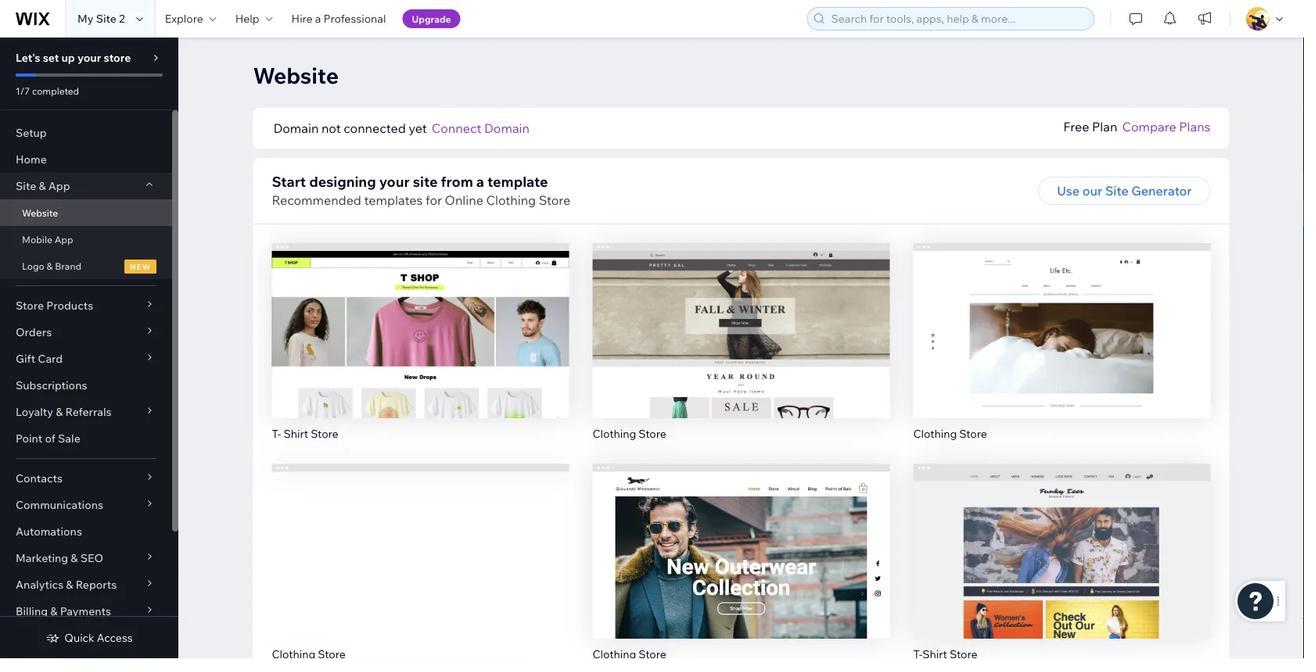 Task type: locate. For each thing, give the bounding box(es) containing it.
logo
[[22, 260, 44, 272]]

connect
[[432, 121, 482, 136]]

connected
[[344, 121, 406, 136]]

template
[[488, 173, 548, 190]]

0 horizontal spatial your
[[77, 51, 101, 65]]

& for loyalty
[[56, 405, 63, 419]]

mobile app
[[22, 234, 73, 245]]

& inside dropdown button
[[39, 179, 46, 193]]

a right hire
[[315, 12, 321, 25]]

website down hire
[[253, 61, 339, 89]]

site
[[96, 12, 117, 25], [16, 179, 36, 193], [1106, 183, 1129, 199]]

website link
[[0, 200, 172, 226]]

use our site generator button
[[1039, 177, 1211, 205]]

0 horizontal spatial clothing
[[486, 193, 536, 208]]

hire a professional
[[292, 12, 386, 25]]

site
[[413, 173, 438, 190]]

free
[[1064, 119, 1090, 135]]

setup link
[[0, 120, 172, 146]]

1 vertical spatial your
[[379, 173, 410, 190]]

loyalty & referrals
[[16, 405, 112, 419]]

your right 'up'
[[77, 51, 101, 65]]

0 vertical spatial website
[[253, 61, 339, 89]]

mobile
[[22, 234, 52, 245]]

0 horizontal spatial site
[[16, 179, 36, 193]]

website up the mobile
[[22, 207, 58, 219]]

app inside dropdown button
[[48, 179, 70, 193]]

0 vertical spatial app
[[48, 179, 70, 193]]

a right the from on the top of page
[[477, 173, 485, 190]]

use our site generator
[[1058, 183, 1192, 199]]

not
[[322, 121, 341, 136]]

sidebar element
[[0, 38, 178, 660]]

& for billing
[[50, 605, 58, 619]]

0 vertical spatial your
[[77, 51, 101, 65]]

loyalty & referrals button
[[0, 399, 172, 426]]

point of sale link
[[0, 426, 172, 452]]

brand
[[55, 260, 82, 272]]

website
[[253, 61, 339, 89], [22, 207, 58, 219]]

domain right connect
[[485, 121, 530, 136]]

site left 2
[[96, 12, 117, 25]]

orders
[[16, 326, 52, 339]]

referrals
[[65, 405, 112, 419]]

1 horizontal spatial domain
[[485, 121, 530, 136]]

1 vertical spatial a
[[477, 173, 485, 190]]

explore
[[165, 12, 203, 25]]

& right billing
[[50, 605, 58, 619]]

1 vertical spatial website
[[22, 207, 58, 219]]

& inside popup button
[[50, 605, 58, 619]]

marketing & seo button
[[0, 546, 172, 572]]

2 clothing store from the left
[[914, 427, 988, 440]]

& down home at the left top of page
[[39, 179, 46, 193]]

app down home link
[[48, 179, 70, 193]]

of
[[45, 432, 55, 446]]

0 horizontal spatial clothing store
[[593, 427, 667, 440]]

& right loyalty
[[56, 405, 63, 419]]

1/7 completed
[[16, 85, 79, 97]]

plan
[[1093, 119, 1118, 135]]

card
[[38, 352, 63, 366]]

& for site
[[39, 179, 46, 193]]

& left seo
[[71, 552, 78, 566]]

Search for tools, apps, help & more... field
[[827, 8, 1090, 30]]

subscriptions
[[16, 379, 87, 393]]

1 horizontal spatial your
[[379, 173, 410, 190]]

1 domain from the left
[[274, 121, 319, 136]]

t- shirt store
[[272, 427, 339, 440]]

a
[[315, 12, 321, 25], [477, 173, 485, 190]]

1/7
[[16, 85, 30, 97]]

& for logo
[[47, 260, 53, 272]]

automations link
[[0, 519, 172, 546]]

gift
[[16, 352, 35, 366]]

& left reports
[[66, 578, 73, 592]]

site & app button
[[0, 173, 172, 200]]

0 horizontal spatial website
[[22, 207, 58, 219]]

upgrade
[[412, 13, 451, 25]]

templates
[[364, 193, 423, 208]]

edit
[[409, 311, 433, 326], [730, 311, 753, 326], [1051, 311, 1074, 326], [730, 532, 753, 547], [1051, 532, 1074, 547]]

new
[[130, 262, 151, 271]]

2 horizontal spatial clothing
[[914, 427, 957, 440]]

use
[[1058, 183, 1080, 199]]

your inside start designing your site from a template recommended templates for online clothing store
[[379, 173, 410, 190]]

your
[[77, 51, 101, 65], [379, 173, 410, 190]]

1 vertical spatial app
[[54, 234, 73, 245]]

domain left not
[[274, 121, 319, 136]]

edit button
[[388, 304, 454, 333], [709, 304, 775, 333], [1030, 304, 1095, 333], [709, 525, 775, 553], [1030, 525, 1095, 553]]

let's set up your store
[[16, 51, 131, 65]]

subscriptions link
[[0, 373, 172, 399]]

app
[[48, 179, 70, 193], [54, 234, 73, 245]]

your up templates
[[379, 173, 410, 190]]

2 horizontal spatial site
[[1106, 183, 1129, 199]]

site right our
[[1106, 183, 1129, 199]]

my site 2
[[77, 12, 125, 25]]

app right the mobile
[[54, 234, 73, 245]]

home link
[[0, 146, 172, 173]]

domain
[[274, 121, 319, 136], [485, 121, 530, 136]]

1 horizontal spatial clothing store
[[914, 427, 988, 440]]

reports
[[76, 578, 117, 592]]

& right logo
[[47, 260, 53, 272]]

from
[[441, 173, 473, 190]]

shirt
[[284, 427, 308, 440]]

&
[[39, 179, 46, 193], [47, 260, 53, 272], [56, 405, 63, 419], [71, 552, 78, 566], [66, 578, 73, 592], [50, 605, 58, 619]]

clothing
[[486, 193, 536, 208], [593, 427, 637, 440], [914, 427, 957, 440]]

upgrade button
[[403, 9, 461, 28]]

store inside start designing your site from a template recommended templates for online clothing store
[[539, 193, 571, 208]]

site inside button
[[1106, 183, 1129, 199]]

view
[[406, 344, 435, 359], [727, 344, 756, 359], [1048, 344, 1077, 359], [727, 564, 756, 580], [1048, 564, 1077, 580]]

1 horizontal spatial a
[[477, 173, 485, 190]]

store inside dropdown button
[[16, 299, 44, 313]]

quick
[[64, 632, 94, 645]]

0 horizontal spatial domain
[[274, 121, 319, 136]]

start designing your site from a template recommended templates for online clothing store
[[272, 173, 571, 208]]

marketing
[[16, 552, 68, 566]]

store products
[[16, 299, 93, 313]]

your inside sidebar element
[[77, 51, 101, 65]]

contacts button
[[0, 466, 172, 492]]

& for marketing
[[71, 552, 78, 566]]

site down home at the left top of page
[[16, 179, 36, 193]]

0 horizontal spatial a
[[315, 12, 321, 25]]



Task type: describe. For each thing, give the bounding box(es) containing it.
t-
[[272, 427, 281, 440]]

logo & brand
[[22, 260, 82, 272]]

compare
[[1123, 119, 1177, 135]]

access
[[97, 632, 133, 645]]

connect domain button
[[432, 119, 530, 138]]

1 horizontal spatial clothing
[[593, 427, 637, 440]]

site inside dropdown button
[[16, 179, 36, 193]]

my
[[77, 12, 94, 25]]

setup
[[16, 126, 47, 140]]

start
[[272, 173, 306, 190]]

quick access
[[64, 632, 133, 645]]

completed
[[32, 85, 79, 97]]

site & app
[[16, 179, 70, 193]]

generator
[[1132, 183, 1192, 199]]

billing & payments button
[[0, 599, 172, 625]]

quick access button
[[46, 632, 133, 646]]

help button
[[226, 0, 282, 38]]

professional
[[324, 12, 386, 25]]

store
[[104, 51, 131, 65]]

payments
[[60, 605, 111, 619]]

let's
[[16, 51, 40, 65]]

free plan compare plans
[[1064, 119, 1211, 135]]

1 clothing store from the left
[[593, 427, 667, 440]]

hire a professional link
[[282, 0, 396, 38]]

help
[[235, 12, 260, 25]]

seo
[[80, 552, 103, 566]]

clothing inside start designing your site from a template recommended templates for online clothing store
[[486, 193, 536, 208]]

for
[[426, 193, 442, 208]]

domain not connected yet connect domain
[[274, 121, 530, 136]]

yet
[[409, 121, 427, 136]]

compare plans button
[[1123, 117, 1211, 136]]

analytics & reports button
[[0, 572, 172, 599]]

communications
[[16, 499, 103, 512]]

& for analytics
[[66, 578, 73, 592]]

home
[[16, 153, 47, 166]]

recommended
[[272, 193, 362, 208]]

point of sale
[[16, 432, 80, 446]]

designing
[[309, 173, 376, 190]]

loyalty
[[16, 405, 53, 419]]

sale
[[58, 432, 80, 446]]

mobile app link
[[0, 226, 172, 253]]

a inside start designing your site from a template recommended templates for online clothing store
[[477, 173, 485, 190]]

orders button
[[0, 319, 172, 346]]

marketing & seo
[[16, 552, 103, 566]]

gift card
[[16, 352, 63, 366]]

automations
[[16, 525, 82, 539]]

up
[[61, 51, 75, 65]]

website inside sidebar element
[[22, 207, 58, 219]]

contacts
[[16, 472, 63, 486]]

analytics & reports
[[16, 578, 117, 592]]

gift card button
[[0, 346, 172, 373]]

billing & payments
[[16, 605, 111, 619]]

point
[[16, 432, 43, 446]]

communications button
[[0, 492, 172, 519]]

set
[[43, 51, 59, 65]]

online
[[445, 193, 484, 208]]

store products button
[[0, 293, 172, 319]]

hire
[[292, 12, 313, 25]]

2 domain from the left
[[485, 121, 530, 136]]

our
[[1083, 183, 1103, 199]]

2
[[119, 12, 125, 25]]

0 vertical spatial a
[[315, 12, 321, 25]]

products
[[46, 299, 93, 313]]

billing
[[16, 605, 48, 619]]

1 horizontal spatial website
[[253, 61, 339, 89]]

1 horizontal spatial site
[[96, 12, 117, 25]]

analytics
[[16, 578, 64, 592]]

plans
[[1180, 119, 1211, 135]]



Task type: vqa. For each thing, say whether or not it's contained in the screenshot.
Font Size field
no



